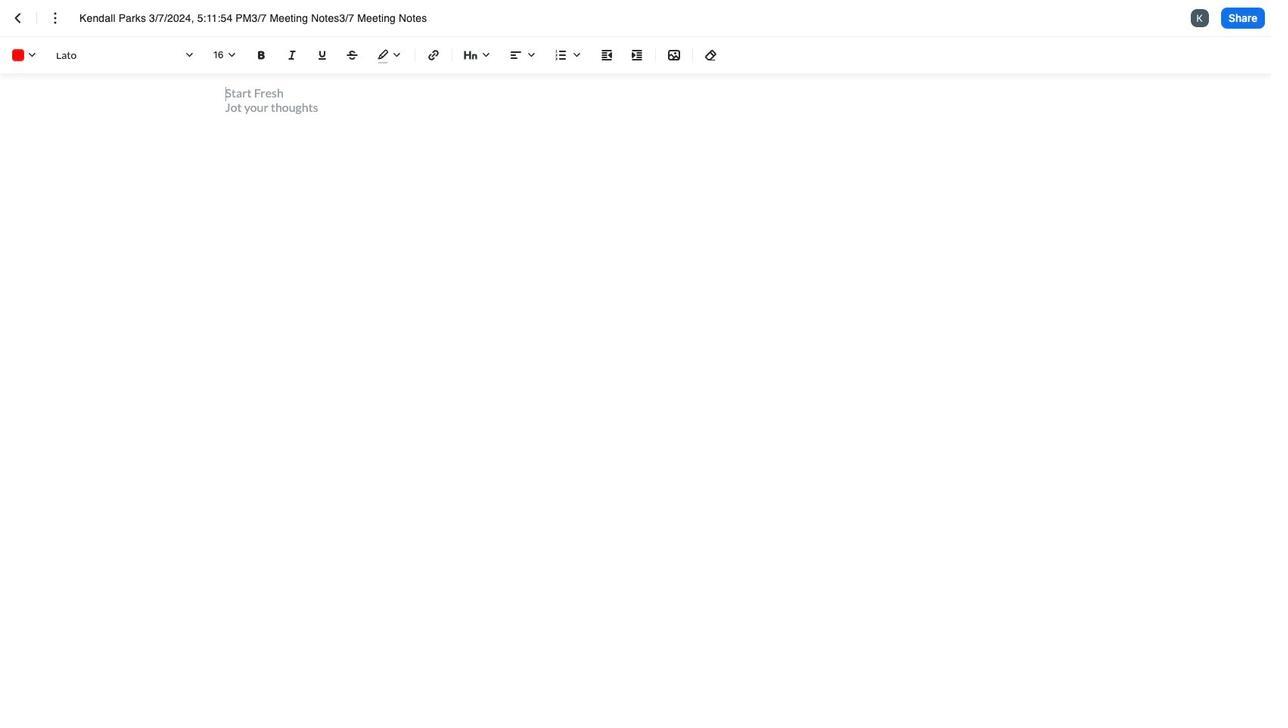 Task type: locate. For each thing, give the bounding box(es) containing it.
clear style image
[[702, 46, 720, 64]]

link image
[[424, 46, 443, 64]]

increase indent image
[[628, 46, 646, 64]]

None text field
[[79, 11, 455, 26]]



Task type: vqa. For each thing, say whether or not it's contained in the screenshot.
add ICON
no



Task type: describe. For each thing, give the bounding box(es) containing it.
decrease indent image
[[598, 46, 616, 64]]

all notes image
[[9, 9, 27, 27]]

insert image image
[[665, 46, 683, 64]]

strikethrough image
[[343, 46, 362, 64]]

kendall parks image
[[1191, 9, 1209, 27]]

italic image
[[283, 46, 301, 64]]

more image
[[46, 9, 64, 27]]

bold image
[[253, 46, 271, 64]]

underline image
[[313, 46, 331, 64]]



